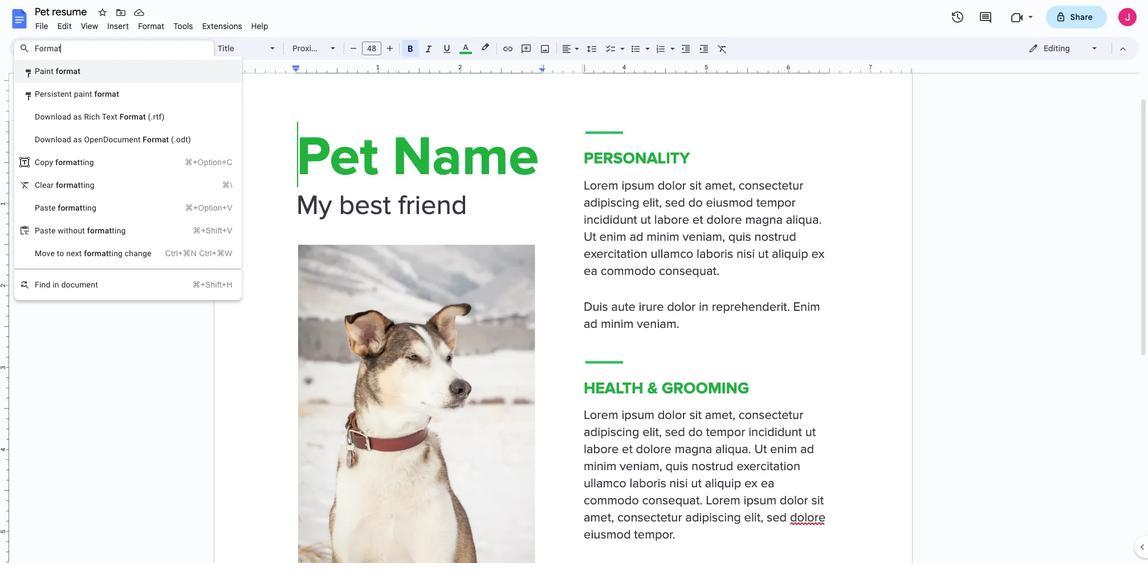 Task type: vqa. For each thing, say whether or not it's contained in the screenshot.
menu bar containing File
yes



Task type: describe. For each thing, give the bounding box(es) containing it.
2 vertical spatial format
[[143, 135, 169, 144]]

⌘+shift+h
[[192, 281, 233, 290]]

ctrl+⌘n
[[165, 249, 197, 258]]

format up the move to next format ting change
[[87, 226, 112, 236]]

download as rich text format (.rtf)
[[35, 112, 165, 121]]

paste format ting
[[35, 204, 96, 213]]

Font size text field
[[363, 42, 381, 55]]

Star checkbox
[[95, 5, 111, 21]]

format up the "paste format ting"
[[56, 181, 81, 190]]

ctrl+⌘n ctrl+⌘w
[[165, 249, 233, 258]]

help
[[251, 21, 268, 31]]

styles list. title selected. option
[[218, 40, 263, 56]]

persistent paint format
[[35, 90, 119, 99]]

insert
[[107, 21, 129, 31]]

list box inside menu bar banner
[[14, 56, 242, 301]]

application containing share
[[0, 0, 1149, 564]]

ting up change on the top of page
[[112, 226, 126, 236]]

copy format ting
[[35, 158, 94, 167]]

⌘+shift+h element
[[179, 279, 233, 291]]

text
[[102, 112, 118, 121]]

share
[[1071, 12, 1093, 22]]

format right the 'paint'
[[56, 67, 81, 76]]

nova
[[325, 43, 344, 54]]

ctrl+⌘w
[[199, 249, 233, 258]]

Rename text field
[[31, 5, 94, 18]]

menu bar inside menu bar banner
[[31, 15, 273, 34]]

to
[[57, 249, 64, 258]]

paint
[[74, 90, 92, 99]]

change
[[125, 249, 151, 258]]

Font size field
[[362, 42, 386, 56]]

format menu item
[[134, 19, 169, 33]]

file
[[35, 21, 48, 31]]

share button
[[1046, 6, 1107, 29]]

paint
[[35, 67, 54, 76]]

(.odt)
[[171, 135, 191, 144]]

persistent
[[35, 90, 72, 99]]

paint format
[[35, 67, 81, 76]]

⌘+shift+v
[[193, 226, 233, 236]]

edit menu item
[[53, 19, 76, 33]]

Menus (Option+/) field
[[14, 40, 214, 56]]

without
[[58, 226, 85, 236]]

move to next format ting change
[[35, 249, 151, 258]]

extensions menu item
[[198, 19, 247, 33]]

ting for copy format ting
[[80, 158, 94, 167]]

file menu item
[[31, 19, 53, 33]]

document
[[61, 281, 98, 290]]

in
[[53, 281, 59, 290]]

⌘\
[[222, 181, 233, 190]]

edit
[[57, 21, 72, 31]]

proxima nova
[[293, 43, 344, 54]]

⌘+option+v element
[[172, 202, 233, 214]]

option containing find in document
[[15, 265, 241, 297]]

find
[[35, 281, 51, 290]]



Task type: locate. For each thing, give the bounding box(es) containing it.
2 paste from the top
[[35, 226, 56, 236]]

download as opendocument format (.odt)
[[35, 135, 191, 144]]

paste without format ting
[[35, 226, 126, 236]]

view
[[81, 21, 98, 31]]

⌘+option+c
[[185, 158, 233, 167]]

ting for clear format ting
[[81, 181, 95, 190]]

list box containing paint
[[14, 56, 242, 301]]

format right next at the left top of the page
[[84, 249, 109, 258]]

⌘backslash element
[[208, 180, 233, 191]]

as left rich
[[73, 112, 82, 121]]

next
[[66, 249, 82, 258]]

format
[[56, 67, 81, 76], [94, 90, 119, 99], [55, 158, 80, 167], [56, 181, 81, 190], [58, 204, 83, 213], [87, 226, 112, 236], [84, 249, 109, 258]]

ting up 'clear format ting'
[[80, 158, 94, 167]]

as for rich
[[73, 112, 82, 121]]

paste for paste without
[[35, 226, 56, 236]]

as
[[73, 112, 82, 121], [73, 135, 82, 144]]

paste up 'move'
[[35, 226, 56, 236]]

top margin image
[[0, 40, 9, 125]]

copy
[[35, 158, 53, 167]]

1 vertical spatial as
[[73, 135, 82, 144]]

⌘+option+c element
[[171, 157, 233, 168]]

highlight color image
[[479, 40, 492, 54]]

format
[[138, 21, 164, 31], [120, 112, 146, 121], [143, 135, 169, 144]]

download for download as opendocument
[[35, 135, 71, 144]]

find in document
[[35, 281, 98, 290]]

main toolbar
[[71, 0, 732, 442]]

proxima nova option
[[293, 40, 344, 56]]

format left tools menu item
[[138, 21, 164, 31]]

1 download from the top
[[35, 112, 71, 121]]

paste down "clear" on the top left of the page
[[35, 204, 56, 213]]

left margin image
[[214, 64, 299, 73]]

move
[[35, 249, 55, 258]]

application
[[0, 0, 1149, 564]]

download for download as rich text
[[35, 112, 71, 121]]

⌘+shift+v element
[[179, 225, 233, 237]]

insert menu item
[[103, 19, 134, 33]]

paste
[[35, 204, 56, 213], [35, 226, 56, 236]]

1 paste from the top
[[35, 204, 56, 213]]

0 vertical spatial download
[[35, 112, 71, 121]]

menu bar containing file
[[31, 15, 273, 34]]

extensions
[[202, 21, 242, 31]]

as for opendocument
[[73, 135, 82, 144]]

1 vertical spatial download
[[35, 135, 71, 144]]

right margin image
[[827, 64, 912, 73]]

opendocument
[[84, 135, 141, 144]]

rich
[[84, 112, 100, 121]]

tools menu item
[[169, 19, 198, 33]]

mode and view toolbar
[[1020, 37, 1133, 60]]

2 download from the top
[[35, 135, 71, 144]]

list box
[[14, 56, 242, 301]]

ting left change on the top of page
[[109, 249, 123, 258]]

clear
[[35, 181, 54, 190]]

text color image
[[460, 40, 472, 54]]

title
[[218, 43, 234, 54]]

download up the copy
[[35, 135, 71, 144]]

⌘+option+v
[[185, 204, 233, 213]]

tools
[[174, 21, 193, 31]]

format inside menu item
[[138, 21, 164, 31]]

1 vertical spatial format
[[120, 112, 146, 121]]

0 vertical spatial as
[[73, 112, 82, 121]]

format up text at left top
[[94, 90, 119, 99]]

download
[[35, 112, 71, 121], [35, 135, 71, 144]]

ctrl+⌘n ctrl+⌘w element
[[151, 248, 233, 259]]

2 as from the top
[[73, 135, 82, 144]]

clear format ting
[[35, 181, 95, 190]]

0 vertical spatial format
[[138, 21, 164, 31]]

ting
[[80, 158, 94, 167], [81, 181, 95, 190], [83, 204, 96, 213], [112, 226, 126, 236], [109, 249, 123, 258]]

view menu item
[[76, 19, 103, 33]]

help menu item
[[247, 19, 273, 33]]

1 as from the top
[[73, 112, 82, 121]]

ting up paste without format ting
[[83, 204, 96, 213]]

proxima
[[293, 43, 323, 54]]

format up 'clear format ting'
[[55, 158, 80, 167]]

option
[[15, 265, 241, 297]]

paste for paste
[[35, 204, 56, 213]]

download down persistent
[[35, 112, 71, 121]]

format right text at left top
[[120, 112, 146, 121]]

0 vertical spatial paste
[[35, 204, 56, 213]]

1 vertical spatial paste
[[35, 226, 56, 236]]

format up without
[[58, 204, 83, 213]]

ting for paste format ting
[[83, 204, 96, 213]]

editing button
[[1021, 40, 1107, 57]]

format down '(.rtf)'
[[143, 135, 169, 144]]

menu bar banner
[[0, 0, 1149, 564]]

editing
[[1044, 43, 1070, 54]]

as up the copy format ting
[[73, 135, 82, 144]]

line & paragraph spacing image
[[585, 40, 599, 56]]

(.rtf)
[[148, 112, 165, 121]]

menu bar
[[31, 15, 273, 34]]

ting up the "paste format ting"
[[81, 181, 95, 190]]

insert image image
[[539, 40, 552, 56]]



